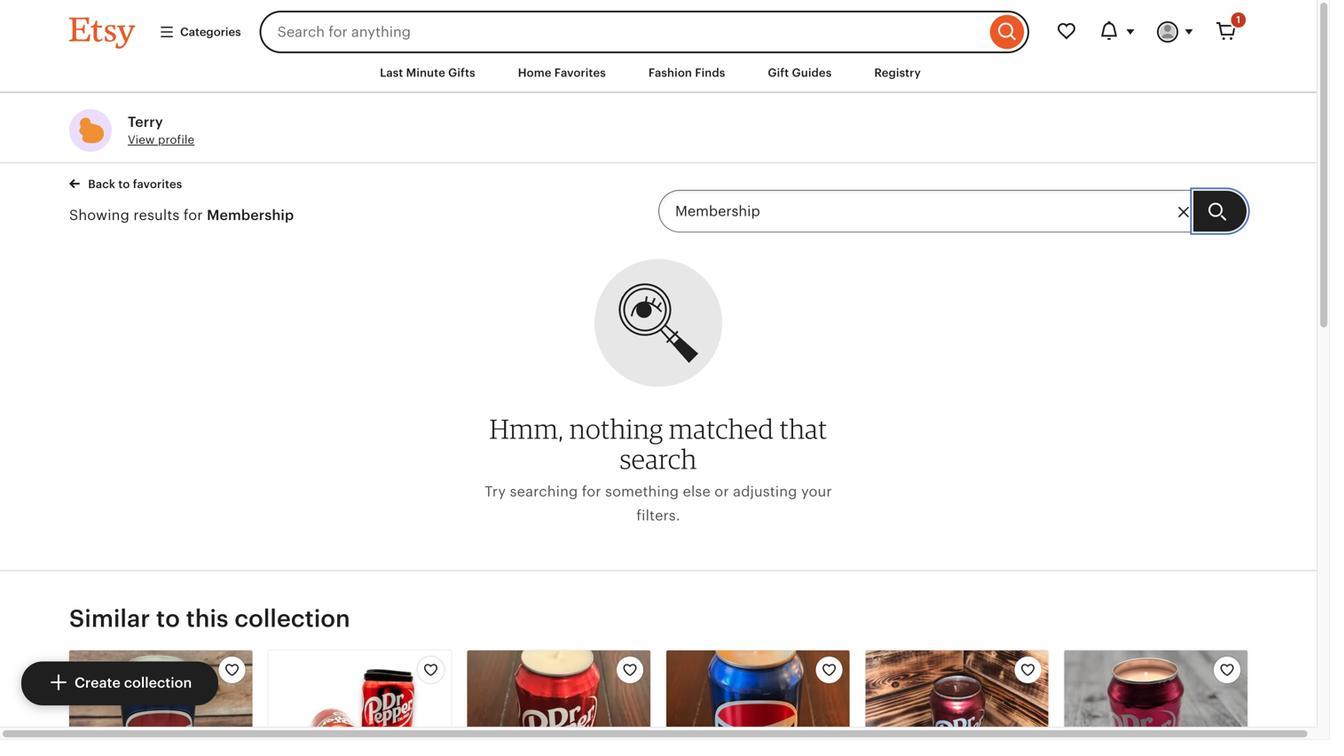 Task type: describe. For each thing, give the bounding box(es) containing it.
fashion
[[649, 66, 693, 79]]

back
[[88, 178, 115, 191]]

finds
[[695, 66, 726, 79]]

showing results for membership
[[69, 207, 294, 223]]

1 link
[[1206, 11, 1248, 53]]

dr. pepper recycled/upcycled handmade soy candle ~ dr. pepper scented ~ new seller here, former ebay powerseller with 2100+ feedback image
[[866, 651, 1049, 741]]

fashion finds link
[[636, 57, 739, 89]]

filters.
[[637, 508, 681, 524]]

view profile link
[[128, 133, 195, 146]]

try
[[485, 484, 506, 500]]

dr pepper soy candle12 fl oz novelty candle in upcycled root beer can |root beer scented candle | unique home décor and gift idea image
[[1065, 651, 1248, 741]]

0 horizontal spatial for
[[184, 207, 203, 223]]

results
[[133, 207, 180, 223]]

Search for anything text field
[[260, 11, 986, 53]]

last
[[380, 66, 403, 79]]

to for similar
[[156, 605, 180, 633]]

adjusting
[[733, 484, 798, 500]]

fashion finds
[[649, 66, 726, 79]]

create collection
[[75, 675, 192, 691]]

profile
[[158, 133, 195, 146]]

back to favorites link
[[69, 174, 294, 193]]

collection inside create collection 'button'
[[124, 675, 192, 691]]

last minute gifts link
[[367, 57, 489, 89]]

showing
[[69, 207, 130, 223]]

create collection button
[[21, 662, 219, 706]]

dr pepper soy candle | hand poured soda can candle | 12 oz soda-themed can candle image
[[268, 651, 452, 741]]

terry view profile
[[128, 114, 195, 146]]

home favorites
[[518, 66, 606, 79]]

soy candle - pepsi cola can soy candle with cola scent - hand poured soda pop can candle - new logo image
[[69, 651, 252, 741]]

last minute gifts
[[380, 66, 476, 79]]

gifts
[[449, 66, 476, 79]]

categories
[[180, 25, 241, 39]]

membership
[[207, 207, 294, 223]]

favorites
[[133, 178, 182, 191]]

view
[[128, 133, 155, 146]]



Task type: vqa. For each thing, say whether or not it's contained in the screenshot.
(1,205)'s 5 out of 5 stars Image
no



Task type: locate. For each thing, give the bounding box(es) containing it.
pepsi scented soy wax candle | hand poured pepsi custom scented soda pop candle image
[[667, 651, 850, 741]]

collection right this
[[235, 605, 351, 633]]

something
[[606, 484, 679, 500]]

minute
[[406, 66, 446, 79]]

collection
[[235, 605, 351, 633], [124, 675, 192, 691]]

favorites
[[555, 66, 606, 79]]

home favorites link
[[505, 57, 620, 89]]

1 vertical spatial for
[[582, 484, 602, 500]]

this
[[186, 605, 229, 633]]

matched
[[669, 412, 774, 445]]

categories banner
[[37, 0, 1280, 53]]

that
[[780, 412, 828, 445]]

dr pepper scented soy wax candle | hand poured dr pepper custom scented soda pop candle image
[[468, 651, 651, 741]]

gift
[[768, 66, 790, 79]]

0 horizontal spatial to
[[118, 178, 130, 191]]

1 vertical spatial collection
[[124, 675, 192, 691]]

similar
[[69, 605, 150, 633]]

for right searching
[[582, 484, 602, 500]]

searching
[[510, 484, 578, 500]]

1 horizontal spatial collection
[[235, 605, 351, 633]]

search
[[620, 443, 697, 476]]

create
[[75, 675, 121, 691]]

similar to this collection
[[69, 605, 351, 633]]

1 horizontal spatial to
[[156, 605, 180, 633]]

registry link
[[862, 57, 935, 89]]

1 horizontal spatial for
[[582, 484, 602, 500]]

to right back
[[118, 178, 130, 191]]

nothing
[[570, 412, 664, 445]]

terry
[[128, 114, 163, 130]]

hmm, nothing matched that search try searching for something else or adjusting your filters.
[[485, 412, 833, 524]]

or
[[715, 484, 730, 500]]

0 vertical spatial collection
[[235, 605, 351, 633]]

gift guides
[[768, 66, 832, 79]]

0 horizontal spatial collection
[[124, 675, 192, 691]]

menu bar
[[0, 0, 1318, 93], [37, 53, 1280, 93]]

home
[[518, 66, 552, 79]]

for
[[184, 207, 203, 223], [582, 484, 602, 500]]

1
[[1237, 14, 1241, 25]]

gift guides link
[[755, 57, 846, 89]]

1 vertical spatial to
[[156, 605, 180, 633]]

back to favorites
[[85, 178, 182, 191]]

categories button
[[146, 16, 254, 48]]

hmm,
[[490, 412, 564, 445]]

0 vertical spatial to
[[118, 178, 130, 191]]

none search field inside categories banner
[[260, 11, 1030, 53]]

collection right create
[[124, 675, 192, 691]]

None search field
[[260, 11, 1030, 53]]

registry
[[875, 66, 922, 79]]

menu bar containing last minute gifts
[[37, 53, 1280, 93]]

to left this
[[156, 605, 180, 633]]

menu bar containing categories
[[0, 0, 1318, 93]]

else
[[683, 484, 711, 500]]

0 vertical spatial for
[[184, 207, 203, 223]]

to for back
[[118, 178, 130, 191]]

guides
[[792, 66, 832, 79]]

your
[[802, 484, 833, 500]]

to
[[118, 178, 130, 191], [156, 605, 180, 633]]

Search your favorites text field
[[659, 190, 1194, 233]]

for down back to favorites link
[[184, 207, 203, 223]]

for inside hmm, nothing matched that search try searching for something else or adjusting your filters.
[[582, 484, 602, 500]]



